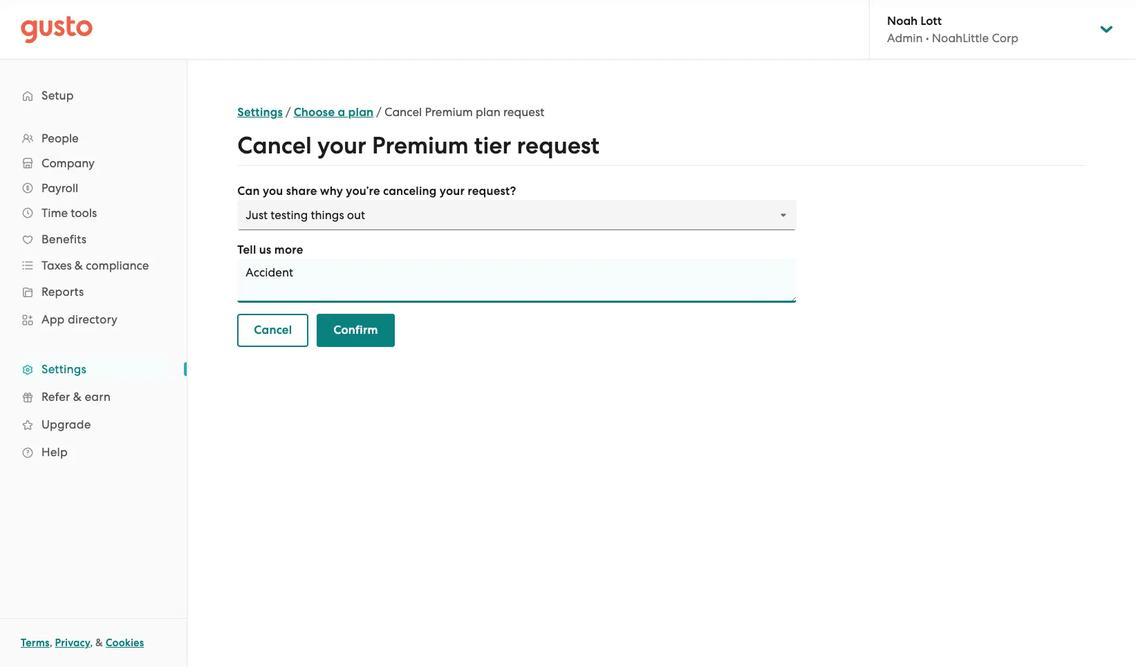 Task type: describe. For each thing, give the bounding box(es) containing it.
canceling
[[383, 184, 437, 198]]

tier
[[474, 131, 511, 160]]

2 , from the left
[[90, 637, 93, 649]]

1 , from the left
[[50, 637, 52, 649]]

cancel for cancel
[[254, 323, 292, 337]]

time
[[41, 206, 68, 220]]

admin
[[887, 31, 923, 45]]

privacy
[[55, 637, 90, 649]]

benefits link
[[14, 227, 173, 252]]

reports link
[[14, 279, 173, 304]]

& for compliance
[[75, 259, 83, 272]]

request inside settings / choose a plan / cancel premium plan request
[[503, 105, 544, 119]]

upgrade
[[41, 418, 91, 431]]

2 vertical spatial &
[[95, 637, 103, 649]]

time tools button
[[14, 201, 173, 225]]

0 vertical spatial your
[[317, 131, 366, 160]]

app directory
[[41, 313, 118, 326]]

app
[[41, 313, 65, 326]]

cancel inside settings / choose a plan / cancel premium plan request
[[384, 105, 422, 119]]

company
[[41, 156, 95, 170]]

payroll
[[41, 181, 78, 195]]

company button
[[14, 151, 173, 176]]

cookies
[[106, 637, 144, 649]]

can you share why you're canceling your request?
[[237, 184, 516, 198]]

setup link
[[14, 83, 173, 108]]

directory
[[68, 313, 118, 326]]

setup
[[41, 89, 74, 102]]

lott
[[921, 14, 942, 28]]

cookies button
[[106, 635, 144, 651]]

noahlittle
[[932, 31, 989, 45]]

terms , privacy , & cookies
[[21, 637, 144, 649]]

taxes
[[41, 259, 72, 272]]

noah
[[887, 14, 918, 28]]

refer & earn
[[41, 390, 111, 404]]

settings link inside list
[[14, 357, 173, 382]]

settings for settings / choose a plan / cancel premium plan request
[[237, 105, 283, 120]]

a
[[338, 105, 345, 120]]

request?
[[468, 184, 516, 198]]

upgrade link
[[14, 412, 173, 437]]

confirm button
[[317, 314, 395, 347]]

1 vertical spatial premium
[[372, 131, 469, 160]]

taxes & compliance
[[41, 259, 149, 272]]

cancel for cancel your premium tier request
[[237, 131, 312, 160]]

compliance
[[86, 259, 149, 272]]

terms link
[[21, 637, 50, 649]]

tell
[[237, 243, 256, 257]]

•
[[926, 31, 929, 45]]

cancel your premium tier request
[[237, 131, 600, 160]]

home image
[[21, 16, 93, 43]]

help
[[41, 445, 68, 459]]



Task type: locate. For each thing, give the bounding box(es) containing it.
time tools
[[41, 206, 97, 220]]

0 vertical spatial &
[[75, 259, 83, 272]]

you're
[[346, 184, 380, 198]]

plan right a
[[348, 105, 374, 120]]

0 vertical spatial request
[[503, 105, 544, 119]]

& for earn
[[73, 390, 82, 404]]

help link
[[14, 440, 173, 465]]

2 plan from the left
[[476, 105, 500, 119]]

premium inside settings / choose a plan / cancel premium plan request
[[425, 105, 473, 119]]

, left privacy 'link'
[[50, 637, 52, 649]]

1 horizontal spatial settings
[[237, 105, 283, 120]]

app directory link
[[14, 307, 173, 332]]

& inside dropdown button
[[75, 259, 83, 272]]

,
[[50, 637, 52, 649], [90, 637, 93, 649]]

choose
[[294, 105, 335, 120]]

plan inside settings / choose a plan / cancel premium plan request
[[476, 105, 500, 119]]

1 vertical spatial request
[[517, 131, 600, 160]]

& right taxes
[[75, 259, 83, 272]]

choose a plan link
[[294, 105, 374, 120]]

more
[[274, 243, 303, 257]]

request up tier
[[503, 105, 544, 119]]

premium
[[425, 105, 473, 119], [372, 131, 469, 160]]

1 vertical spatial cancel
[[237, 131, 312, 160]]

people
[[41, 131, 79, 145]]

share
[[286, 184, 317, 198]]

settings link
[[237, 105, 283, 120], [14, 357, 173, 382]]

confirm
[[333, 323, 378, 337]]

settings
[[237, 105, 283, 120], [41, 362, 86, 376]]

1 plan from the left
[[348, 105, 374, 120]]

&
[[75, 259, 83, 272], [73, 390, 82, 404], [95, 637, 103, 649]]

cancel link
[[237, 314, 309, 347]]

& inside 'link'
[[73, 390, 82, 404]]

1 horizontal spatial /
[[376, 105, 382, 119]]

tools
[[71, 206, 97, 220]]

/ left choose
[[286, 105, 291, 119]]

0 horizontal spatial ,
[[50, 637, 52, 649]]

& left earn
[[73, 390, 82, 404]]

your
[[317, 131, 366, 160], [440, 184, 465, 198]]

why
[[320, 184, 343, 198]]

plan
[[348, 105, 374, 120], [476, 105, 500, 119]]

, left cookies
[[90, 637, 93, 649]]

0 vertical spatial cancel
[[384, 105, 422, 119]]

you
[[263, 184, 283, 198]]

corp
[[992, 31, 1018, 45]]

settings for settings
[[41, 362, 86, 376]]

reports
[[41, 285, 84, 299]]

/
[[286, 105, 291, 119], [376, 105, 382, 119]]

0 horizontal spatial your
[[317, 131, 366, 160]]

cancel inside cancel link
[[254, 323, 292, 337]]

list containing people
[[0, 126, 187, 466]]

settings inside list
[[41, 362, 86, 376]]

taxes & compliance button
[[14, 253, 173, 278]]

0 horizontal spatial plan
[[348, 105, 374, 120]]

terms
[[21, 637, 50, 649]]

refer
[[41, 390, 70, 404]]

1 vertical spatial &
[[73, 390, 82, 404]]

gusto navigation element
[[0, 59, 187, 488]]

0 horizontal spatial /
[[286, 105, 291, 119]]

request
[[503, 105, 544, 119], [517, 131, 600, 160]]

2 / from the left
[[376, 105, 382, 119]]

earn
[[85, 390, 111, 404]]

0 vertical spatial premium
[[425, 105, 473, 119]]

request right tier
[[517, 131, 600, 160]]

benefits
[[41, 232, 87, 246]]

noah lott admin • noahlittle corp
[[887, 14, 1018, 45]]

0 vertical spatial settings
[[237, 105, 283, 120]]

/ right a
[[376, 105, 382, 119]]

people button
[[14, 126, 173, 151]]

settings left choose
[[237, 105, 283, 120]]

premium down settings / choose a plan / cancel premium plan request
[[372, 131, 469, 160]]

1 / from the left
[[286, 105, 291, 119]]

settings up "refer"
[[41, 362, 86, 376]]

tell us more
[[237, 243, 303, 257]]

your left the "request?"
[[440, 184, 465, 198]]

0 horizontal spatial settings
[[41, 362, 86, 376]]

1 vertical spatial your
[[440, 184, 465, 198]]

1 horizontal spatial plan
[[476, 105, 500, 119]]

plan up tier
[[476, 105, 500, 119]]

Tell us more text field
[[237, 259, 796, 303]]

premium up cancel your premium tier request
[[425, 105, 473, 119]]

1 horizontal spatial ,
[[90, 637, 93, 649]]

1 vertical spatial settings
[[41, 362, 86, 376]]

settings link left choose
[[237, 105, 283, 120]]

us
[[259, 243, 271, 257]]

privacy link
[[55, 637, 90, 649]]

payroll button
[[14, 176, 173, 201]]

2 vertical spatial cancel
[[254, 323, 292, 337]]

settings / choose a plan / cancel premium plan request
[[237, 105, 544, 120]]

can
[[237, 184, 260, 198]]

& left cookies
[[95, 637, 103, 649]]

1 vertical spatial settings link
[[14, 357, 173, 382]]

your down a
[[317, 131, 366, 160]]

list
[[0, 126, 187, 466]]

1 horizontal spatial settings link
[[237, 105, 283, 120]]

cancel
[[384, 105, 422, 119], [237, 131, 312, 160], [254, 323, 292, 337]]

refer & earn link
[[14, 384, 173, 409]]

1 horizontal spatial your
[[440, 184, 465, 198]]

settings link up refer & earn 'link'
[[14, 357, 173, 382]]

0 horizontal spatial settings link
[[14, 357, 173, 382]]

0 vertical spatial settings link
[[237, 105, 283, 120]]



Task type: vqa. For each thing, say whether or not it's contained in the screenshot.
the Not
no



